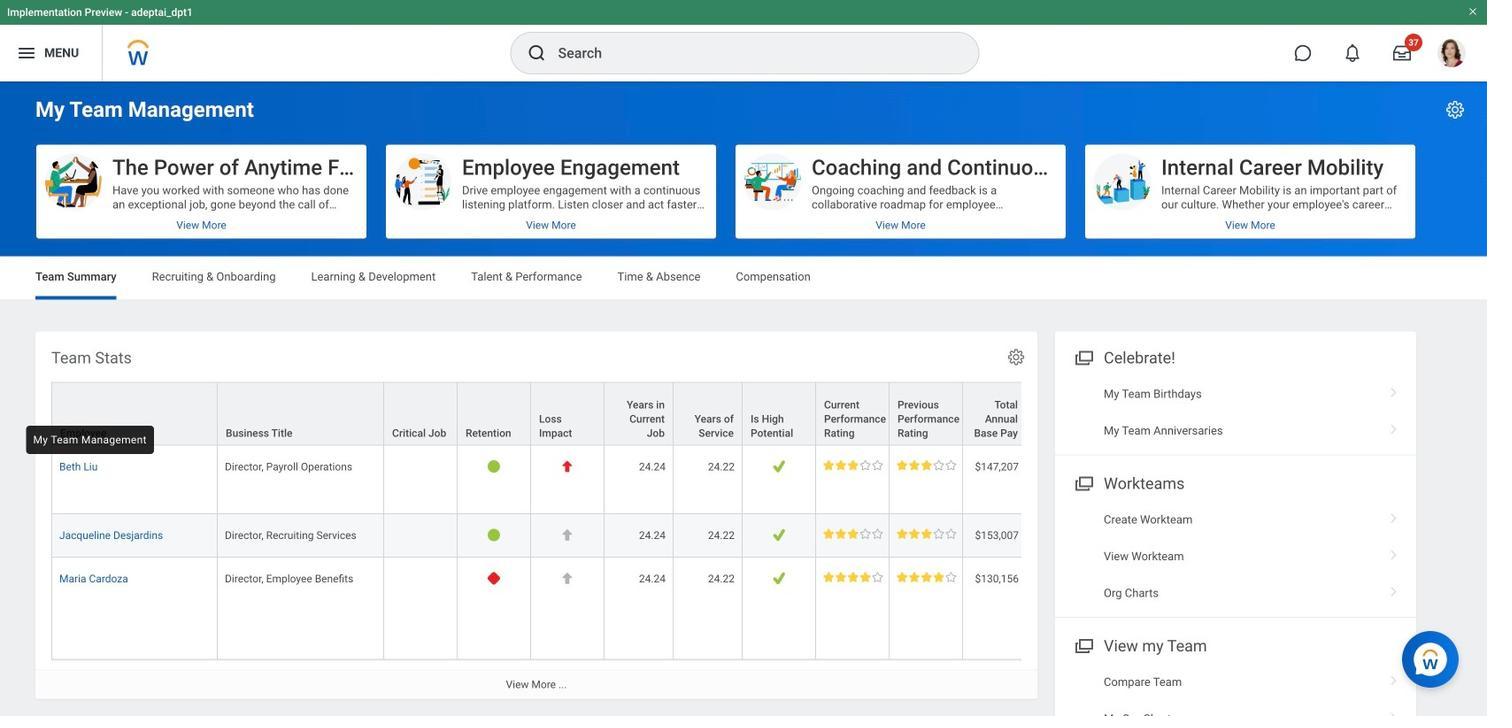 Task type: vqa. For each thing, say whether or not it's contained in the screenshot.
LEARNING to the bottom
no



Task type: describe. For each thing, give the bounding box(es) containing it.
chevron right image for 2nd "list" from the top
[[1383, 544, 1406, 561]]

2 column header from the left
[[218, 382, 384, 447]]

1 column header from the left
[[51, 382, 218, 447]]

configure team stats image
[[1007, 347, 1026, 367]]

this worker has low retention risk. image for first cell
[[487, 460, 501, 473]]

chevron right image for first "list"
[[1383, 418, 1406, 436]]

this worker has a high retention risk - immediate action needed. image
[[487, 572, 501, 585]]

2 cell from the top
[[384, 514, 458, 558]]

the worker has been assessed as having high potential. image
[[772, 572, 786, 585]]

profile logan mcneil image
[[1438, 39, 1466, 71]]

3 cell from the top
[[384, 558, 458, 660]]

search image
[[526, 42, 548, 64]]

menu group image for 3rd "list" from the top
[[1071, 633, 1095, 657]]

close environment banner image
[[1468, 6, 1478, 17]]

4 column header from the left
[[890, 382, 963, 447]]

exceeds expectations - performance is excellent and generally surpassed expectations and required little to no supervision. image
[[823, 572, 883, 582]]

1 row from the top
[[51, 382, 1427, 447]]

3 list from the top
[[1055, 664, 1416, 716]]

the loss of this employee would be moderate or significant to the organization. image for this worker has a high retention risk - immediate action needed. "icon"
[[561, 572, 574, 585]]

justify image
[[16, 42, 37, 64]]

3 row from the top
[[51, 514, 1427, 558]]

menu group image for 2nd "list" from the top
[[1071, 470, 1095, 494]]

meets expectations - performance in line with a solid team contributor. image for the worker has been assessed as having high potential. image associated with first cell
[[823, 460, 883, 471]]



Task type: locate. For each thing, give the bounding box(es) containing it.
meets expectations - performance in line with a solid team contributor. image
[[823, 460, 883, 471], [823, 528, 883, 539]]

this worker has low retention risk. image
[[487, 460, 501, 473], [487, 528, 501, 542]]

4 chevron right image from the top
[[1383, 669, 1406, 687]]

chevron right image for 2nd "list" from the top
[[1383, 507, 1406, 525]]

team stats element
[[35, 332, 1427, 699]]

list
[[1055, 376, 1416, 449], [1055, 502, 1416, 612], [1055, 664, 1416, 716]]

1 the loss of this employee would be moderate or significant to the organization. image from the top
[[561, 528, 574, 542]]

tab list
[[18, 257, 1470, 300]]

the worker has been assessed as having high potential. image for 2nd cell from the bottom of the team stats element
[[772, 528, 786, 542]]

configure this page image
[[1445, 99, 1466, 120]]

0 vertical spatial the worker has been assessed as having high potential. image
[[772, 460, 786, 473]]

this worker has low retention risk. image left the loss of this employee would be catastrophic or critical to the organization. image
[[487, 460, 501, 473]]

main content
[[0, 81, 1487, 716]]

menu group image
[[1071, 345, 1095, 369]]

this worker has low retention risk. image for 2nd cell from the bottom of the team stats element
[[487, 528, 501, 542]]

chevron right image
[[1383, 418, 1406, 436], [1383, 544, 1406, 561], [1383, 580, 1406, 598], [1383, 669, 1406, 687], [1383, 706, 1406, 716]]

1 vertical spatial list
[[1055, 502, 1416, 612]]

3 chevron right image from the top
[[1383, 580, 1406, 598]]

5 chevron right image from the top
[[1383, 706, 1406, 716]]

column header
[[51, 382, 218, 447], [218, 382, 384, 447], [384, 382, 458, 447], [890, 382, 963, 447]]

this worker has low retention risk. image up this worker has a high retention risk - immediate action needed. "icon"
[[487, 528, 501, 542]]

Search Workday  search field
[[558, 34, 942, 73]]

0 vertical spatial the loss of this employee would be moderate or significant to the organization. image
[[561, 528, 574, 542]]

3 column header from the left
[[384, 382, 458, 447]]

chevron right image for first "list"
[[1383, 381, 1406, 399]]

the loss of this employee would be moderate or significant to the organization. image
[[561, 528, 574, 542], [561, 572, 574, 585]]

1 vertical spatial chevron right image
[[1383, 507, 1406, 525]]

2 the loss of this employee would be moderate or significant to the organization. image from the top
[[561, 572, 574, 585]]

1 chevron right image from the top
[[1383, 381, 1406, 399]]

2 this worker has low retention risk. image from the top
[[487, 528, 501, 542]]

menu group image
[[1071, 470, 1095, 494], [1071, 633, 1095, 657]]

the loss of this employee would be moderate or significant to the organization. image right this worker has a high retention risk - immediate action needed. "icon"
[[561, 572, 574, 585]]

2 the worker has been assessed as having high potential. image from the top
[[772, 528, 786, 542]]

1 cell from the top
[[384, 446, 458, 514]]

2 meets expectations - performance in line with a solid team contributor. image from the top
[[823, 528, 883, 539]]

0 vertical spatial meets expectations - performance in line with a solid team contributor. image
[[823, 460, 883, 471]]

1 vertical spatial menu group image
[[1071, 633, 1095, 657]]

1 list from the top
[[1055, 376, 1416, 449]]

1 chevron right image from the top
[[1383, 418, 1406, 436]]

1 vertical spatial this worker has low retention risk. image
[[487, 528, 501, 542]]

notifications large image
[[1344, 44, 1362, 62]]

2 chevron right image from the top
[[1383, 507, 1406, 525]]

row
[[51, 382, 1427, 447], [51, 446, 1427, 514], [51, 514, 1427, 558], [51, 558, 1427, 660]]

1 vertical spatial the worker has been assessed as having high potential. image
[[772, 528, 786, 542]]

banner
[[0, 0, 1487, 81]]

meets expectations - performance in line with a solid team contributor. image for the worker has been assessed as having high potential. image associated with 2nd cell from the bottom of the team stats element
[[823, 528, 883, 539]]

2 vertical spatial list
[[1055, 664, 1416, 716]]

1 vertical spatial meets expectations - performance in line with a solid team contributor. image
[[823, 528, 883, 539]]

1 menu group image from the top
[[1071, 470, 1095, 494]]

the worker has been assessed as having high potential. image
[[772, 460, 786, 473], [772, 528, 786, 542]]

2 list from the top
[[1055, 502, 1416, 612]]

chevron right image for 3rd "list" from the top
[[1383, 706, 1406, 716]]

2 chevron right image from the top
[[1383, 544, 1406, 561]]

4 row from the top
[[51, 558, 1427, 660]]

the worker has been assessed as having high potential. image for first cell
[[772, 460, 786, 473]]

the loss of this employee would be moderate or significant to the organization. image for this worker has low retention risk. image associated with 2nd cell from the bottom of the team stats element
[[561, 528, 574, 542]]

0 vertical spatial menu group image
[[1071, 470, 1095, 494]]

the loss of this employee would be moderate or significant to the organization. image down the loss of this employee would be catastrophic or critical to the organization. image
[[561, 528, 574, 542]]

0 vertical spatial this worker has low retention risk. image
[[487, 460, 501, 473]]

1 vertical spatial the loss of this employee would be moderate or significant to the organization. image
[[561, 572, 574, 585]]

1 the worker has been assessed as having high potential. image from the top
[[772, 460, 786, 473]]

0 vertical spatial list
[[1055, 376, 1416, 449]]

chevron right image
[[1383, 381, 1406, 399], [1383, 507, 1406, 525]]

1 this worker has low retention risk. image from the top
[[487, 460, 501, 473]]

0 vertical spatial chevron right image
[[1383, 381, 1406, 399]]

2 row from the top
[[51, 446, 1427, 514]]

2 menu group image from the top
[[1071, 633, 1095, 657]]

the loss of this employee would be catastrophic or critical to the organization. image
[[561, 460, 574, 473]]

cell
[[384, 446, 458, 514], [384, 514, 458, 558], [384, 558, 458, 660]]

1 meets expectations - performance in line with a solid team contributor. image from the top
[[823, 460, 883, 471]]

inbox large image
[[1393, 44, 1411, 62]]



